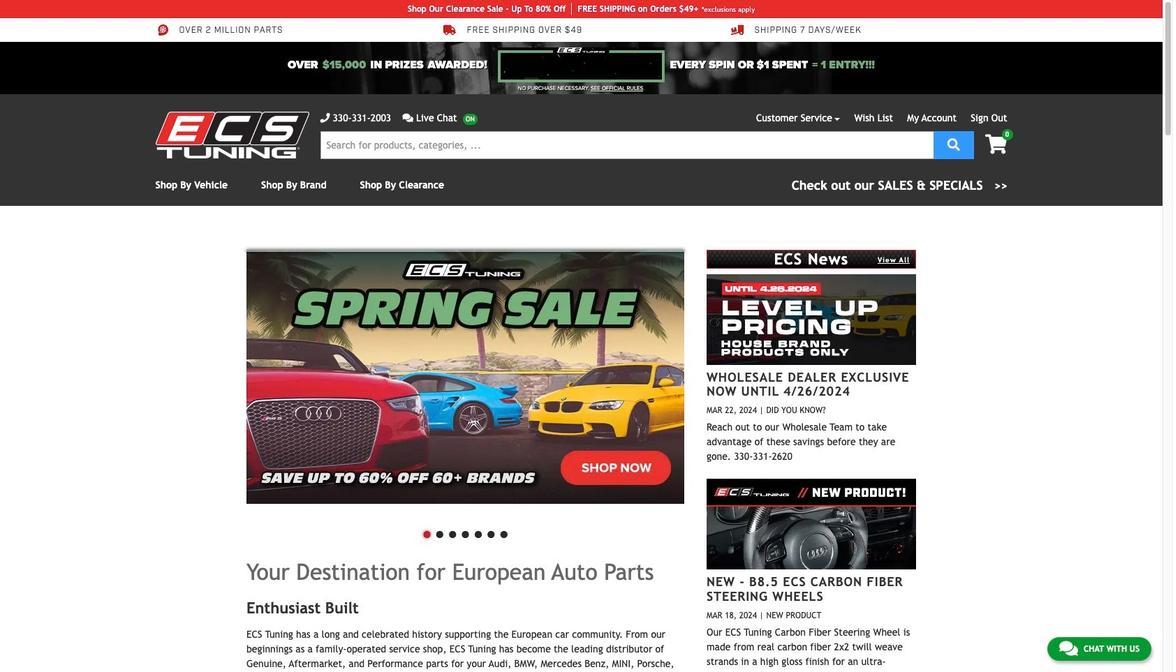 Task type: vqa. For each thing, say whether or not it's contained in the screenshot.
shopping cart icon
yes



Task type: locate. For each thing, give the bounding box(es) containing it.
search image
[[948, 138, 960, 151]]

ecs tuning image
[[155, 112, 309, 159]]

ecs tuning 'spin to win' contest logo image
[[498, 47, 665, 82]]

shopping cart image
[[986, 135, 1008, 154]]

generic - ecs spring sale image
[[247, 250, 685, 504]]

Search text field
[[320, 131, 934, 159]]

phone image
[[320, 113, 330, 123]]

new - b8.5 ecs carbon fiber steering wheels image
[[707, 479, 916, 570]]

comments image
[[1059, 640, 1078, 657]]



Task type: describe. For each thing, give the bounding box(es) containing it.
comments image
[[402, 113, 413, 123]]

wholesale dealer exclusive now until 4/26/2024 image
[[707, 274, 916, 365]]



